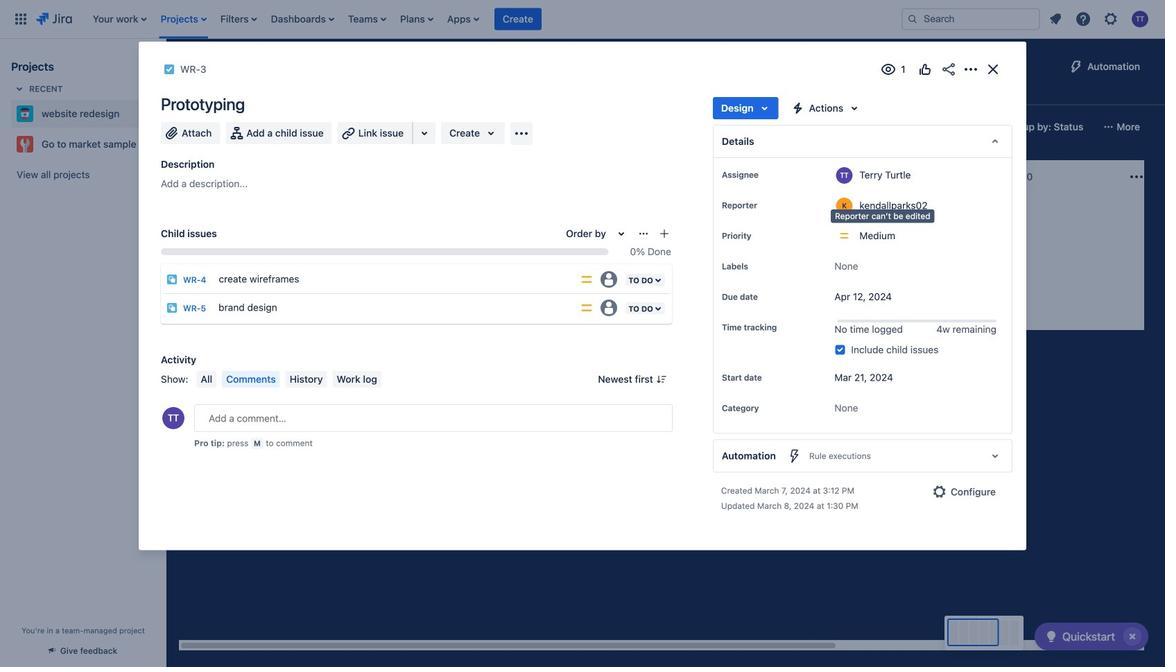 Task type: vqa. For each thing, say whether or not it's contained in the screenshot.
check image
yes



Task type: describe. For each thing, give the bounding box(es) containing it.
issue type: sub-task image for priority: medium icon
[[167, 274, 178, 285]]

search image
[[908, 14, 919, 25]]

labels pin to top. only you can see pinned fields. image
[[751, 261, 763, 272]]

check image
[[1044, 629, 1060, 645]]

1 list item from the left
[[89, 0, 151, 39]]

0 vertical spatial medium image
[[541, 236, 552, 247]]

dismiss quickstart image
[[1122, 626, 1144, 648]]

show subtasks image
[[817, 272, 833, 289]]

1 horizontal spatial list
[[1044, 7, 1157, 32]]

due date: 20 march 2024 image
[[590, 254, 601, 265]]

issue type: sub-task image for priority: medium image
[[167, 303, 178, 314]]

automation image
[[1069, 58, 1085, 75]]

task image for the topmost medium image
[[391, 236, 402, 247]]

due date: 20 march 2024 image
[[590, 254, 601, 265]]

collapse recent projects image
[[11, 80, 28, 97]]



Task type: locate. For each thing, give the bounding box(es) containing it.
Search board text field
[[185, 117, 290, 137]]

assignee pin to top. only you can see pinned fields. image
[[762, 169, 773, 180]]

reporter pin to top. only you can see pinned fields. image
[[760, 200, 772, 211]]

more information about terry turtle image
[[836, 167, 853, 184]]

task image for right medium image
[[587, 272, 598, 283]]

2 issue type: sub-task image from the top
[[167, 303, 178, 314]]

task image for high image
[[196, 236, 207, 247]]

0 horizontal spatial task image
[[196, 236, 207, 247]]

Search field
[[902, 8, 1041, 30]]

1 vertical spatial medium image
[[737, 272, 748, 283]]

vote options: no one has voted for this issue yet. image
[[917, 61, 934, 78]]

tab
[[243, 80, 276, 105]]

4 list item from the left
[[267, 0, 339, 39]]

0 vertical spatial issue type: sub-task image
[[167, 274, 178, 285]]

7 list item from the left
[[443, 0, 484, 39]]

list item
[[89, 0, 151, 39], [157, 0, 211, 39], [216, 0, 261, 39], [267, 0, 339, 39], [344, 0, 391, 39], [396, 0, 438, 39], [443, 0, 484, 39], [495, 0, 542, 39]]

6 list item from the left
[[396, 0, 438, 39]]

2 horizontal spatial task image
[[587, 272, 598, 283]]

menu bar
[[194, 371, 384, 388]]

tooltip
[[831, 210, 935, 223]]

5 list item from the left
[[344, 0, 391, 39]]

actions image
[[963, 61, 980, 78]]

issue actions image
[[638, 228, 649, 239]]

task image
[[164, 64, 175, 75]]

1 horizontal spatial medium image
[[737, 272, 748, 283]]

primary element
[[8, 0, 891, 39]]

list
[[86, 0, 891, 39], [1044, 7, 1157, 32]]

Add a comment… field
[[194, 405, 673, 432]]

None search field
[[902, 8, 1041, 30]]

task image
[[196, 236, 207, 247], [391, 236, 402, 247], [587, 272, 598, 283]]

issue type: sub-task image
[[167, 274, 178, 285], [167, 303, 178, 314]]

banner
[[0, 0, 1166, 39]]

create child image
[[659, 228, 670, 239]]

link web pages and more image
[[416, 125, 433, 142]]

1 vertical spatial issue type: sub-task image
[[167, 303, 178, 314]]

details element
[[713, 125, 1013, 158]]

due date pin to top. only you can see pinned fields. image
[[761, 291, 772, 303]]

priority: medium image
[[580, 273, 594, 287]]

close image
[[985, 61, 1002, 78]]

more information about kendallparks02 image
[[836, 198, 853, 214]]

3 list item from the left
[[216, 0, 261, 39]]

0 horizontal spatial list
[[86, 0, 891, 39]]

add people image
[[357, 119, 373, 135]]

automation element
[[713, 439, 1013, 473]]

copy link to issue image
[[204, 63, 215, 74]]

0 horizontal spatial medium image
[[541, 236, 552, 247]]

high image
[[346, 236, 357, 247]]

priority: medium image
[[580, 301, 594, 315]]

1 horizontal spatial task image
[[391, 236, 402, 247]]

2 list item from the left
[[157, 0, 211, 39]]

8 list item from the left
[[495, 0, 542, 39]]

tab list
[[175, 80, 927, 105]]

medium image
[[541, 236, 552, 247], [737, 272, 748, 283]]

jira image
[[36, 11, 72, 27], [36, 11, 72, 27]]

add app image
[[514, 125, 530, 142]]

dialog
[[139, 42, 1027, 551]]

1 issue type: sub-task image from the top
[[167, 274, 178, 285]]



